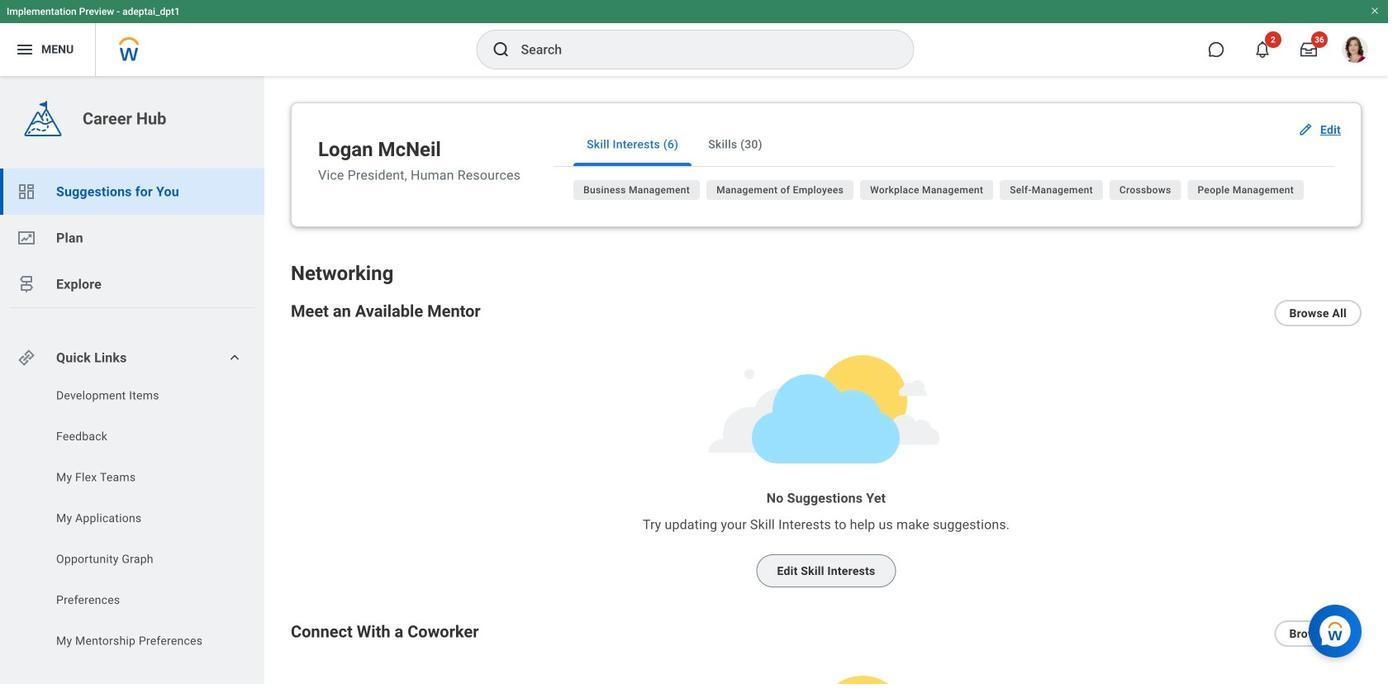 Task type: describe. For each thing, give the bounding box(es) containing it.
edit image
[[1298, 122, 1315, 138]]

quick links element
[[17, 341, 251, 375]]

chevron up small image
[[227, 350, 243, 366]]

close environment banner image
[[1371, 6, 1381, 16]]

dashboard image
[[17, 182, 36, 202]]

search image
[[492, 40, 511, 60]]



Task type: vqa. For each thing, say whether or not it's contained in the screenshot.
EDIT image
yes



Task type: locate. For each thing, give the bounding box(es) containing it.
timeline milestone image
[[17, 274, 36, 294]]

banner
[[0, 0, 1389, 76]]

notifications large image
[[1255, 41, 1272, 58]]

tab list
[[554, 123, 1335, 167]]

inbox large image
[[1301, 41, 1318, 58]]

link image
[[17, 348, 36, 368]]

Search Workday  search field
[[521, 31, 880, 68]]

onboarding home image
[[17, 228, 36, 248]]

profile logan mcneil image
[[1343, 36, 1369, 66]]

list
[[0, 169, 265, 308], [574, 180, 1335, 207], [0, 388, 265, 654]]

justify image
[[15, 40, 35, 60]]



